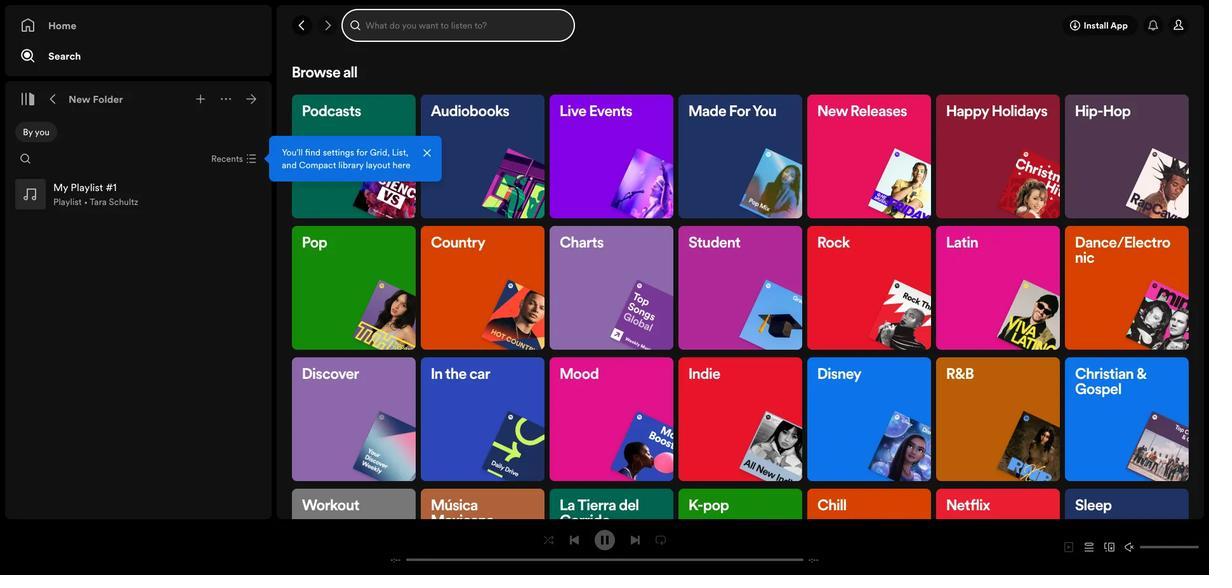 Task type: vqa. For each thing, say whether or not it's contained in the screenshot.
to to the middle
no



Task type: locate. For each thing, give the bounding box(es) containing it.
group
[[10, 174, 267, 215]]

install app link
[[1063, 15, 1138, 36]]

happy holidays
[[947, 105, 1048, 120]]

1 horizontal spatial -:--
[[808, 555, 819, 565]]

nic
[[1075, 251, 1095, 267]]

0 horizontal spatial new
[[69, 92, 90, 106]]

search in your library image
[[20, 154, 30, 164]]

tara
[[90, 196, 107, 208]]

releases
[[851, 105, 907, 120]]

next image
[[630, 535, 640, 545]]

new
[[69, 92, 90, 106], [818, 105, 848, 120]]

netflix link
[[936, 489, 1060, 575]]

sleep
[[1075, 499, 1112, 514]]

player controls element
[[376, 530, 834, 565]]

all
[[343, 66, 358, 81]]

library
[[338, 159, 364, 171]]

0 horizontal spatial none search field
[[15, 149, 36, 169]]

new releases link
[[808, 95, 953, 233]]

chill
[[818, 499, 847, 514]]

música
[[431, 499, 478, 514]]

mood
[[560, 368, 599, 383]]

1 horizontal spatial new
[[818, 105, 848, 120]]

pop
[[703, 499, 729, 514]]

made for you link
[[679, 95, 824, 233]]

new left folder
[[69, 92, 90, 106]]

browse all element
[[292, 66, 1209, 575]]

new inside button
[[69, 92, 90, 106]]

events
[[589, 105, 633, 120]]

made for you
[[689, 105, 777, 120]]

playlist • tara schultz
[[53, 196, 138, 208]]

1 horizontal spatial :-
[[811, 555, 816, 565]]

Disable repeat checkbox
[[650, 530, 671, 550]]

-
[[390, 555, 393, 565], [398, 555, 401, 565], [808, 555, 811, 565], [816, 555, 819, 565]]

0 horizontal spatial :-
[[393, 555, 398, 565]]

1 :- from the left
[[393, 555, 398, 565]]

none search field search in your library
[[15, 149, 36, 169]]

-:--
[[390, 555, 401, 565], [808, 555, 819, 565]]

none search field inside top bar and user menu element
[[343, 10, 574, 41]]

indie link
[[679, 357, 824, 495]]

0 vertical spatial none search field
[[343, 10, 574, 41]]

hip-hop link
[[1065, 95, 1209, 233]]

list,
[[392, 146, 409, 159]]

workout
[[302, 499, 360, 514]]

top bar and user menu element
[[277, 5, 1204, 46]]

here
[[393, 159, 411, 171]]

install
[[1084, 19, 1109, 32]]

By you checkbox
[[15, 122, 57, 142]]

country link
[[421, 226, 566, 364]]

mexicana
[[431, 514, 494, 529]]

new folder button
[[66, 89, 126, 109]]

podcasts
[[302, 105, 361, 120]]

latin link
[[936, 226, 1082, 364]]

new left the releases
[[818, 105, 848, 120]]

None search field
[[343, 10, 574, 41], [15, 149, 36, 169]]

folder
[[93, 92, 123, 106]]

volume off image
[[1125, 542, 1135, 552]]

r&b
[[947, 368, 974, 383]]

playlist
[[53, 196, 82, 208]]

for
[[356, 146, 368, 159]]

disney link
[[808, 357, 953, 495]]

1 vertical spatial none search field
[[15, 149, 36, 169]]

settings
[[323, 146, 354, 159]]

del
[[619, 499, 639, 514]]

discover
[[302, 368, 359, 383]]

audiobooks
[[431, 105, 510, 120]]

home
[[48, 18, 76, 32]]

grid,
[[370, 146, 390, 159]]

la tierra del corrido
[[560, 499, 639, 529]]

dance/electro nic
[[1075, 236, 1171, 267]]

2 - from the left
[[398, 555, 401, 565]]

connect to a device image
[[1105, 542, 1115, 552]]

pop
[[302, 236, 327, 251]]

new inside browse all element
[[818, 105, 848, 120]]

new for new releases
[[818, 105, 848, 120]]

group containing playlist
[[10, 174, 267, 215]]

charts link
[[550, 226, 695, 364]]

k-
[[689, 499, 703, 514]]

dance/electro
[[1075, 236, 1171, 251]]

música mexicana
[[431, 499, 494, 529]]

rock link
[[808, 226, 953, 364]]

1 - from the left
[[390, 555, 393, 565]]

in the car link
[[421, 357, 566, 495]]

0 horizontal spatial -:--
[[390, 555, 401, 565]]

Recents, List view field
[[201, 149, 264, 169]]

none search field inside main element
[[15, 149, 36, 169]]

home link
[[20, 13, 256, 38]]

hip-hop
[[1075, 105, 1131, 120]]

browse
[[292, 66, 341, 81]]

audiobooks link
[[421, 95, 566, 233]]

latin
[[947, 236, 979, 251]]

1 horizontal spatial none search field
[[343, 10, 574, 41]]

rock
[[818, 236, 850, 251]]



Task type: describe. For each thing, give the bounding box(es) containing it.
you'll find settings for grid, list, and compact library layout here
[[282, 146, 411, 171]]

la
[[560, 499, 575, 514]]

app
[[1111, 19, 1128, 32]]

the
[[445, 368, 467, 383]]

enable shuffle image
[[544, 535, 554, 545]]

2 -:-- from the left
[[808, 555, 819, 565]]

christian
[[1075, 368, 1134, 383]]

new for new folder
[[69, 92, 90, 106]]

discover link
[[292, 357, 437, 495]]

pause image
[[600, 535, 610, 545]]

sleep link
[[1065, 489, 1189, 575]]

hip-
[[1075, 105, 1104, 120]]

disney
[[818, 368, 862, 383]]

by you
[[23, 126, 50, 138]]

what's new image
[[1148, 20, 1159, 30]]

browse all
[[292, 66, 358, 81]]

search link
[[20, 43, 256, 69]]

música mexicana link
[[421, 489, 545, 575]]

1 -:-- from the left
[[390, 555, 401, 565]]

recents
[[211, 152, 243, 165]]

by
[[23, 126, 33, 138]]

3 - from the left
[[808, 555, 811, 565]]

and
[[282, 159, 297, 171]]

in the car
[[431, 368, 490, 383]]

•
[[84, 196, 88, 208]]

pop link
[[292, 226, 437, 364]]

hop
[[1104, 105, 1131, 120]]

group inside main element
[[10, 174, 267, 215]]

indie
[[689, 368, 721, 383]]

main element
[[5, 5, 442, 519]]

you
[[35, 126, 50, 138]]

k-pop link
[[679, 489, 802, 575]]

you
[[753, 105, 777, 120]]

student
[[689, 236, 741, 251]]

none search field the what do you want to listen to?
[[343, 10, 574, 41]]

la tierra del corrido link
[[550, 489, 674, 575]]

student link
[[679, 226, 824, 364]]

gospel
[[1075, 383, 1122, 398]]

new folder
[[69, 92, 123, 106]]

What do you want to listen to? field
[[343, 10, 574, 41]]

install app
[[1084, 19, 1128, 32]]

search
[[48, 49, 81, 63]]

corrido
[[560, 514, 611, 529]]

chill link
[[808, 489, 931, 575]]

in
[[431, 368, 443, 383]]

tierra
[[578, 499, 616, 514]]

4 - from the left
[[816, 555, 819, 565]]

disable repeat image
[[655, 535, 666, 545]]

go forward image
[[323, 20, 333, 30]]

happy holidays link
[[936, 95, 1082, 233]]

live
[[560, 105, 587, 120]]

schultz
[[109, 196, 138, 208]]

for
[[729, 105, 750, 120]]

car
[[470, 368, 490, 383]]

compact
[[299, 159, 336, 171]]

live events link
[[550, 95, 695, 233]]

2 :- from the left
[[811, 555, 816, 565]]

go back image
[[297, 20, 307, 30]]

layout
[[366, 159, 391, 171]]

workout link
[[292, 489, 416, 575]]

dance/electro nic link
[[1065, 226, 1209, 364]]

you'll find settings for grid, list, and compact library layout here dialog
[[269, 136, 442, 182]]

netflix
[[947, 499, 991, 514]]

mood link
[[550, 357, 695, 495]]

country
[[431, 236, 486, 251]]

christian & gospel
[[1075, 368, 1147, 398]]

previous image
[[569, 535, 579, 545]]

live events
[[560, 105, 633, 120]]

&
[[1137, 368, 1147, 383]]

charts
[[560, 236, 604, 251]]

you'll
[[282, 146, 303, 159]]

find
[[305, 146, 321, 159]]

happy
[[947, 105, 989, 120]]

made
[[689, 105, 727, 120]]



